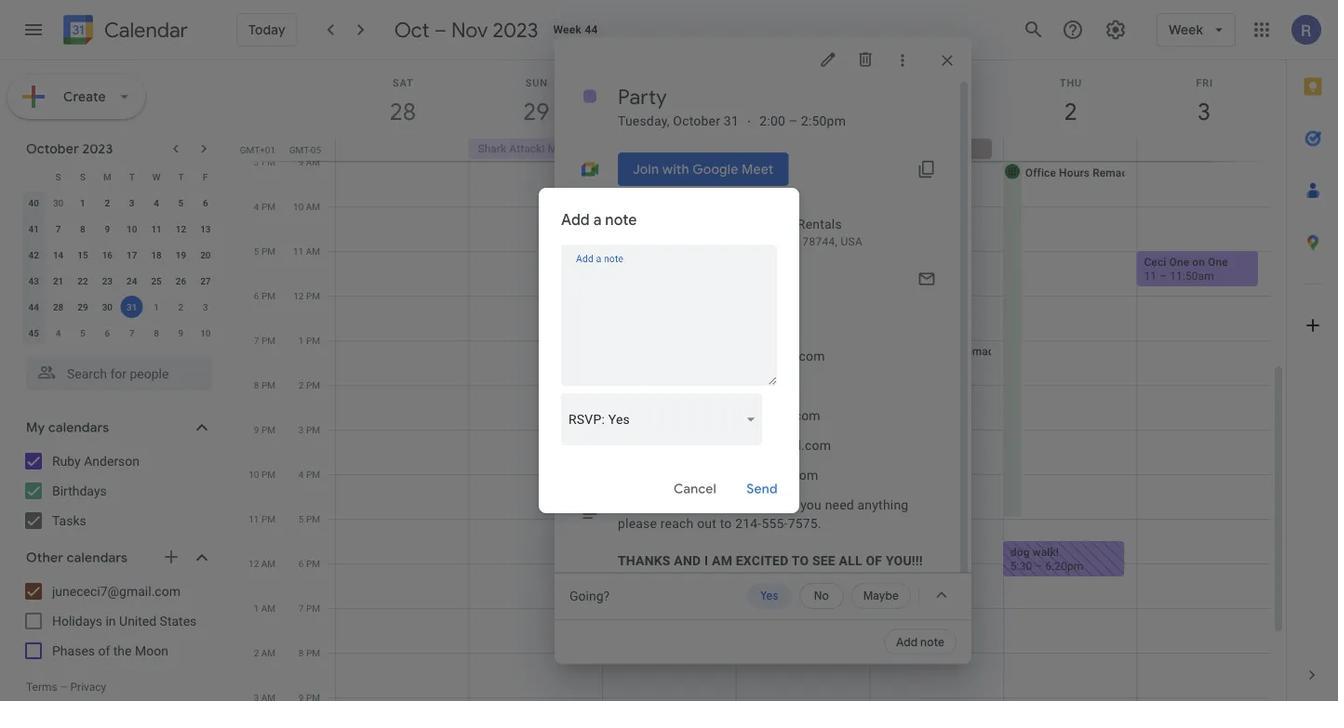 Task type: locate. For each thing, give the bounding box(es) containing it.
shark attack! marathon
[[478, 142, 596, 155]]

1 down the '12 am' at the bottom
[[254, 603, 259, 614]]

1 horizontal spatial october
[[673, 113, 720, 128]]

– right the 2:00
[[789, 113, 798, 128]]

office hours remade
[[758, 166, 867, 179], [1025, 166, 1134, 179], [625, 211, 733, 224], [892, 345, 1001, 358]]

4 pm right 10 pm
[[299, 469, 320, 480]]

pm left the '2 pm'
[[261, 380, 275, 391]]

7 pm right 1 am
[[299, 603, 320, 614]]

pm left 12 pm
[[261, 290, 275, 302]]

am down 9 am
[[306, 201, 320, 212]]

terms link
[[26, 681, 57, 694]]

am for 1 am
[[261, 603, 275, 614]]

november 3 element
[[194, 296, 217, 318]]

1 vertical spatial 30
[[102, 302, 113, 313]]

– down walk!
[[1035, 560, 1043, 573]]

11 pm
[[249, 514, 275, 525]]

ruby
[[52, 454, 81, 469], [618, 613, 647, 628]]

7 pm left the "1 pm"
[[254, 335, 275, 346]]

12 for 12 am
[[249, 558, 259, 570]]

0 horizontal spatial junececi7@gmail.com
[[52, 584, 180, 599]]

25
[[151, 275, 162, 287]]

the inside dinner after the after-party 5:30pm , texas roadhouse
[[806, 546, 822, 559]]

1 vertical spatial 4 pm
[[299, 469, 320, 480]]

add for add a note
[[561, 211, 590, 230]]

0 vertical spatial 12
[[176, 223, 186, 235]]

7 right 'november 10' element
[[254, 335, 259, 346]]

31 cell
[[120, 294, 144, 320]]

1 vertical spatial 31
[[127, 302, 137, 313]]

week 44
[[553, 23, 598, 36]]

– down ceci
[[1160, 269, 1167, 282]]

am up "2 am"
[[261, 603, 275, 614]]

united
[[119, 614, 156, 629]]

junececi7@gmail.com
[[655, 378, 787, 394], [52, 584, 180, 599]]

party inside party tuesday, october 31 ⋅ 2:00 – 2:50pm
[[618, 84, 667, 110]]

office hours remade button
[[735, 161, 867, 430], [1002, 161, 1134, 519], [601, 206, 733, 519], [869, 341, 1001, 361]]

11 down 10 am
[[293, 246, 304, 257]]

2 one from the left
[[1208, 255, 1228, 268]]

2 down 1 am
[[254, 648, 259, 659]]

s up september 30 element
[[55, 171, 61, 182]]

1 vertical spatial ruby
[[618, 613, 647, 628]]

29
[[77, 302, 88, 313]]

11 down ceci
[[1144, 269, 1157, 282]]

1 vertical spatial add
[[896, 636, 918, 650]]

0 vertical spatial 44
[[585, 23, 598, 36]]

ceci
[[1144, 255, 1167, 268]]

nuo
[[762, 189, 782, 202]]

0 vertical spatial the
[[668, 216, 687, 232]]

1 down 12 pm
[[299, 335, 304, 346]]

todd
[[647, 235, 673, 248]]

column header inside october 2023 grid
[[21, 164, 46, 190]]

555-
[[762, 516, 788, 531]]

party
[[853, 546, 879, 559]]

1 vertical spatial ruby anderson
[[618, 613, 708, 628]]

0 vertical spatial 7 pm
[[254, 335, 275, 346]]

1 horizontal spatial 4 pm
[[299, 469, 320, 480]]

31 inside party tuesday, october 31 ⋅ 2:00 – 2:50pm
[[724, 113, 739, 128]]

row containing 43
[[21, 268, 218, 294]]

calendars for my calendars
[[48, 420, 109, 436]]

row inside grid
[[328, 139, 1286, 161]]

2 horizontal spatial 12
[[293, 290, 304, 302]]

november 10 element
[[194, 322, 217, 344]]

yes right rsvp:
[[608, 412, 630, 427]]

add inside 'button'
[[896, 636, 918, 650]]

one right on
[[1208, 255, 1228, 268]]

privacy
[[70, 681, 106, 694]]

1 horizontal spatial 12
[[249, 558, 259, 570]]

1 horizontal spatial add
[[896, 636, 918, 650]]

row
[[328, 139, 1286, 161], [21, 164, 218, 190], [21, 190, 218, 216], [21, 216, 218, 242], [21, 242, 218, 268], [21, 268, 218, 294], [21, 294, 218, 320], [21, 320, 218, 346]]

29 element
[[72, 296, 94, 318]]

my calendars button
[[4, 413, 231, 443]]

10 up 11 am on the left top
[[293, 201, 304, 212]]

3 right november 2 element
[[203, 302, 208, 313]]

address
[[655, 497, 702, 513]]

the up ln
[[668, 216, 687, 232]]

today button
[[236, 13, 298, 47]]

anderson down 30 minutes before
[[651, 613, 708, 628]]

3 pm
[[254, 156, 275, 168], [299, 424, 320, 436]]

0 vertical spatial note
[[605, 211, 637, 230]]

my calendars list
[[4, 447, 231, 536]]

october up september 30 element
[[26, 141, 79, 157]]

yes down 5:30pm
[[760, 590, 778, 604]]

8 pm right "2 am"
[[299, 648, 320, 659]]

1 horizontal spatial s
[[80, 171, 86, 182]]

tx
[[785, 235, 800, 248]]

party for party
[[764, 389, 791, 403]]

ruby anderson up birthdays at the bottom left of the page
[[52, 454, 140, 469]]

1 one from the left
[[1169, 255, 1190, 268]]

join with google meet
[[633, 161, 774, 178]]

7 left november 8 element
[[129, 328, 135, 339]]

0 vertical spatial 31
[[724, 113, 739, 128]]

oct – nov 2023
[[394, 17, 538, 43]]

– inside the ceci one on one 11 – 11:50am
[[1160, 269, 1167, 282]]

6 pm
[[254, 290, 275, 302], [299, 558, 320, 570]]

0 vertical spatial 30
[[53, 197, 64, 208]]

note
[[605, 211, 637, 230], [920, 636, 945, 650]]

pm left the "1 pm"
[[261, 335, 275, 346]]

junececi7@gmail.com up in at the bottom left
[[52, 584, 180, 599]]

1 vertical spatial 7 pm
[[299, 603, 320, 614]]

pm down gmt+01
[[261, 156, 275, 168]]

pm
[[261, 156, 275, 168], [261, 201, 275, 212], [261, 246, 275, 257], [261, 290, 275, 302], [306, 290, 320, 302], [261, 335, 275, 346], [306, 335, 320, 346], [261, 380, 275, 391], [306, 380, 320, 391], [261, 424, 275, 436], [306, 424, 320, 436], [261, 469, 275, 480], [306, 469, 320, 480], [261, 514, 275, 525], [306, 514, 320, 525], [306, 558, 320, 570], [306, 603, 320, 614], [306, 648, 320, 659]]

pm down 9 pm
[[261, 469, 275, 480]]

s left the m
[[80, 171, 86, 182]]

calendars down tasks
[[67, 550, 128, 567]]

10 pm
[[249, 469, 275, 480]]

0 vertical spatial anderson
[[84, 454, 140, 469]]

junececi7@gmail.com inside other calendars list
[[52, 584, 180, 599]]

1 horizontal spatial t
[[178, 171, 184, 182]]

– down -
[[768, 515, 775, 528]]

out
[[697, 516, 717, 531]]

column header
[[21, 164, 46, 190]]

the right 'of'
[[113, 644, 132, 659]]

1 horizontal spatial junececi7@gmail.com
[[655, 378, 787, 394]]

10 up 11 pm
[[249, 469, 259, 480]]

5 right yes,
[[651, 282, 657, 295]]

my
[[26, 420, 45, 436]]

the for after
[[806, 546, 822, 559]]

24
[[127, 275, 137, 287]]

5:30pm
[[743, 560, 781, 573]]

2 vertical spatial 12
[[249, 558, 259, 570]]

0 horizontal spatial 12
[[176, 223, 186, 235]]

0 horizontal spatial 8 pm
[[254, 380, 275, 391]]

20
[[200, 249, 211, 261]]

row containing shark attack! marathon
[[328, 139, 1286, 161]]

6 guests 1 yes, 5 awaiting
[[618, 263, 705, 295]]

1 vertical spatial 3 pm
[[299, 424, 320, 436]]

walk!
[[1033, 546, 1059, 559]]

5 pm right 11 pm
[[299, 514, 320, 525]]

maybe
[[863, 590, 899, 604]]

0 horizontal spatial one
[[1169, 255, 1190, 268]]

1 horizontal spatial 31
[[724, 113, 739, 128]]

3 cell from the left
[[1003, 139, 1137, 161]]

the inside party at the moontower event rentals 4111 todd ln suite 900, austin, tx 78744, usa
[[668, 216, 687, 232]]

0 horizontal spatial the
[[113, 644, 132, 659]]

privacy link
[[70, 681, 106, 694]]

– inside dog walk! 5:30 – 6:20pm
[[1035, 560, 1043, 573]]

1 horizontal spatial ruby
[[618, 613, 647, 628]]

2 right november 1 element
[[178, 302, 184, 313]]

calendars inside my calendars dropdown button
[[48, 420, 109, 436]]

1 right september 30 element
[[80, 197, 85, 208]]

note right a
[[605, 211, 637, 230]]

add note
[[896, 636, 945, 650]]

31 inside "cell"
[[127, 302, 137, 313]]

gmt-05
[[289, 144, 321, 155]]

9 for 9 am
[[298, 156, 304, 168]]

1 horizontal spatial 8 pm
[[299, 648, 320, 659]]

9 for november 9 element
[[178, 328, 184, 339]]

october inside party tuesday, october 31 ⋅ 2:00 – 2:50pm
[[673, 113, 720, 128]]

pm down the "1 pm"
[[306, 380, 320, 391]]

cancel
[[674, 481, 717, 498]]

row group
[[21, 190, 218, 346]]

row group inside october 2023 grid
[[21, 190, 218, 346]]

main drawer image
[[22, 19, 45, 41]]

grid
[[238, 60, 1286, 702]]

note inside dialog
[[605, 211, 637, 230]]

44 right week
[[585, 23, 598, 36]]

1 pm
[[299, 335, 320, 346]]

1 vertical spatial note
[[920, 636, 945, 650]]

1 horizontal spatial yes
[[760, 590, 778, 604]]

21
[[53, 275, 64, 287]]

1 horizontal spatial 7 pm
[[299, 603, 320, 614]]

party heading
[[618, 84, 667, 110]]

1 horizontal spatial one
[[1208, 255, 1228, 268]]

party up 5:20pm
[[778, 501, 805, 514]]

anything
[[858, 497, 909, 513]]

1 for november 1 element
[[154, 302, 159, 313]]

party inside after - party 4:30 – 5:20pm
[[778, 501, 805, 514]]

robinsongreg175@gmail.com tree item
[[592, 431, 957, 461]]

0 horizontal spatial 44
[[28, 302, 39, 313]]

the for at
[[668, 216, 687, 232]]

party for party at the moontower event rentals 4111 todd ln suite 900, austin, tx 78744, usa
[[618, 216, 649, 232]]

ln
[[676, 235, 689, 248]]

1 horizontal spatial 2023
[[493, 17, 538, 43]]

40
[[28, 197, 39, 208]]

m
[[103, 171, 111, 182]]

october 2023
[[26, 141, 113, 157]]

1 inside 6 guests 1 yes, 5 awaiting
[[618, 282, 625, 295]]

pm right "2 am"
[[306, 648, 320, 659]]

None text field
[[561, 266, 777, 378]]

0 horizontal spatial 30
[[53, 197, 64, 208]]

11 for 11 pm
[[249, 514, 259, 525]]

1 for 1 pm
[[299, 335, 304, 346]]

31 left ⋅
[[724, 113, 739, 128]]

party inside party at the moontower event rentals 4111 todd ln suite 900, austin, tx 78744, usa
[[618, 216, 649, 232]]

12 inside row
[[176, 223, 186, 235]]

27 element
[[194, 270, 217, 292]]

calendar element
[[60, 11, 188, 52]]

anderson down my calendars dropdown button on the left bottom
[[84, 454, 140, 469]]

cell
[[336, 139, 469, 161], [736, 139, 870, 161], [1003, 139, 1137, 161], [1137, 139, 1270, 161]]

23
[[102, 275, 113, 287]]

4 right 10 pm
[[299, 469, 304, 480]]

november 6 element
[[96, 322, 118, 344]]

0 vertical spatial 8 pm
[[254, 380, 275, 391]]

2023 up the m
[[82, 141, 113, 157]]

calendars
[[48, 420, 109, 436], [67, 550, 128, 567]]

1 horizontal spatial 30
[[102, 302, 113, 313]]

anderson
[[84, 454, 140, 469], [651, 613, 708, 628]]

moontower
[[690, 216, 758, 232]]

6 pm right the '12 am' at the bottom
[[299, 558, 320, 570]]

am down 1 am
[[261, 648, 275, 659]]

8 pm
[[254, 380, 275, 391], [299, 648, 320, 659]]

0 horizontal spatial yes
[[608, 412, 630, 427]]

3
[[254, 156, 259, 168], [129, 197, 135, 208], [203, 302, 208, 313], [299, 424, 304, 436]]

0 vertical spatial 4 pm
[[254, 201, 275, 212]]

0 horizontal spatial add
[[561, 211, 590, 230]]

october
[[673, 113, 720, 128], [26, 141, 79, 157]]

2 t from the left
[[178, 171, 184, 182]]

2 vertical spatial the
[[113, 644, 132, 659]]

11 right 10 element
[[151, 223, 162, 235]]

join with google meet link
[[618, 153, 789, 186]]

10 for 'november 10' element
[[200, 328, 211, 339]]

1 vertical spatial yes
[[760, 590, 778, 604]]

1 vertical spatial 6 pm
[[299, 558, 320, 570]]

november 7 element
[[121, 322, 143, 344]]

other calendars list
[[4, 577, 231, 666]]

the inside list
[[113, 644, 132, 659]]

0 horizontal spatial 31
[[127, 302, 137, 313]]

11 for 11 am
[[293, 246, 304, 257]]

party up 2pm
[[764, 389, 791, 403]]

cancel button
[[665, 467, 725, 512]]

add for add note
[[896, 636, 918, 650]]

remade
[[825, 166, 867, 179], [1093, 166, 1134, 179], [692, 211, 733, 224], [959, 345, 1001, 358]]

grid containing shark attack! marathon
[[238, 60, 1286, 702]]

9 right november 8 element
[[178, 328, 184, 339]]

2023 right nov
[[493, 17, 538, 43]]

add left a
[[561, 211, 590, 230]]

t right w
[[178, 171, 184, 182]]

0 horizontal spatial october
[[26, 141, 79, 157]]

am down 05
[[306, 156, 320, 168]]

a
[[593, 211, 602, 230]]

ruby down minutes
[[618, 613, 647, 628]]

15 element
[[72, 244, 94, 266]]

0 vertical spatial add
[[561, 211, 590, 230]]

31 right the '30' element
[[127, 302, 137, 313]]

1 horizontal spatial the
[[668, 216, 687, 232]]

7575.
[[788, 516, 822, 531]]

am for 2 am
[[261, 648, 275, 659]]

11 for 11
[[151, 223, 162, 235]]

None search field
[[0, 350, 231, 391]]

0 vertical spatial ruby anderson
[[52, 454, 140, 469]]

27
[[200, 275, 211, 287]]

– right oct
[[434, 17, 447, 43]]

10 am
[[293, 201, 320, 212]]

1 horizontal spatial 3 pm
[[299, 424, 320, 436]]

party up tuesday,
[[618, 84, 667, 110]]

2 horizontal spatial 30
[[618, 583, 633, 598]]

1 horizontal spatial note
[[920, 636, 945, 650]]

0 horizontal spatial note
[[605, 211, 637, 230]]

1 vertical spatial 44
[[28, 302, 39, 313]]

1 t from the left
[[129, 171, 135, 182]]

1 right 31 "cell"
[[154, 302, 159, 313]]

0 vertical spatial ruby
[[52, 454, 81, 469]]

15
[[77, 249, 88, 261]]

45
[[28, 328, 39, 339]]

2 horizontal spatial the
[[806, 546, 822, 559]]

moon
[[135, 644, 168, 659]]

note inside 'button'
[[920, 636, 945, 650]]

44
[[585, 23, 598, 36], [28, 302, 39, 313]]

– inside after - party 4:30 – 5:20pm
[[768, 515, 775, 528]]

1 vertical spatial october
[[26, 141, 79, 157]]

0 horizontal spatial 6 pm
[[254, 290, 275, 302]]

0 horizontal spatial anderson
[[84, 454, 140, 469]]

1 vertical spatial junececi7@gmail.com
[[52, 584, 180, 599]]

3 up 10 element
[[129, 197, 135, 208]]

ruby anderson, attending, organizer tree item
[[592, 302, 957, 341]]

31
[[724, 113, 739, 128], [127, 302, 137, 313]]

other calendars
[[26, 550, 128, 567]]

pm left 10 am
[[261, 201, 275, 212]]

row containing 44
[[21, 294, 218, 320]]

kendallparks02@gmail.com
[[655, 408, 821, 423]]

ruby anderson inside my calendars list
[[52, 454, 140, 469]]

1 horizontal spatial 5 pm
[[299, 514, 320, 525]]

7 inside "element"
[[129, 328, 135, 339]]

tab list
[[1287, 60, 1338, 650]]

am for 11 am
[[306, 246, 320, 257]]

0 vertical spatial 2023
[[493, 17, 538, 43]]

0 horizontal spatial ruby anderson
[[52, 454, 140, 469]]

0 horizontal spatial 4 pm
[[254, 201, 275, 212]]

10 for 10 am
[[293, 201, 304, 212]]

calendars inside other calendars "dropdown button"
[[67, 550, 128, 567]]

0 horizontal spatial 5 pm
[[254, 246, 275, 257]]

row group containing 40
[[21, 190, 218, 346]]

gmt+01
[[240, 144, 275, 155]]

0 vertical spatial 5 pm
[[254, 246, 275, 257]]

add down maybe 'button' at right
[[896, 636, 918, 650]]

attack!
[[509, 142, 545, 155]]

november 5 element
[[72, 322, 94, 344]]

0 horizontal spatial s
[[55, 171, 61, 182]]

junececi7@gmail.com up kendallparks02@gmail.com at the bottom of page
[[655, 378, 787, 394]]

4 pm left 10 am
[[254, 201, 275, 212]]

2 vertical spatial 30
[[618, 583, 633, 598]]

13
[[200, 223, 211, 235]]

birthdays
[[52, 483, 107, 499]]

none text field inside add a note dialog
[[561, 266, 777, 378]]

9 up 10 pm
[[254, 424, 259, 436]]

4111
[[618, 235, 644, 248]]

after
[[779, 546, 803, 559]]

3 right 9 pm
[[299, 424, 304, 436]]

10 element
[[121, 218, 143, 240]]

6 pm left 12 pm
[[254, 290, 275, 302]]

guests tree
[[547, 302, 957, 490]]

42
[[28, 249, 39, 261]]

9 for 9 pm
[[254, 424, 259, 436]]

0 vertical spatial calendars
[[48, 420, 109, 436]]

0 horizontal spatial 2023
[[82, 141, 113, 157]]

1 horizontal spatial anderson
[[651, 613, 708, 628]]

after - party 4:30 – 5:20pm
[[743, 501, 816, 528]]

junececi7@gmail.com tree item
[[592, 371, 957, 401]]

6 left the november 7 "element"
[[105, 328, 110, 339]]

3 pm down gmt+01
[[254, 156, 275, 168]]

0 horizontal spatial t
[[129, 171, 135, 182]]

1 vertical spatial the
[[806, 546, 822, 559]]

1 vertical spatial 12
[[293, 290, 304, 302]]

0 vertical spatial october
[[673, 113, 720, 128]]

30
[[53, 197, 64, 208], [102, 302, 113, 313], [618, 583, 633, 598]]

1 vertical spatial calendars
[[67, 550, 128, 567]]

6
[[203, 197, 208, 208], [618, 263, 625, 278], [254, 290, 259, 302], [105, 328, 110, 339], [299, 558, 304, 570]]

3 pm right 9 pm
[[299, 424, 320, 436]]

30 for the '30' element
[[102, 302, 113, 313]]

november 4 element
[[47, 322, 69, 344]]

dog sitting button
[[603, 139, 725, 159]]

0 horizontal spatial ruby
[[52, 454, 81, 469]]

0 vertical spatial junececi7@gmail.com
[[655, 378, 787, 394]]

1 vertical spatial 2023
[[82, 141, 113, 157]]

44 left the 28
[[28, 302, 39, 313]]

pm up the "1 pm"
[[306, 290, 320, 302]]

2 down the "1 pm"
[[299, 380, 304, 391]]

add inside dialog
[[561, 211, 590, 230]]

am up 12 pm
[[306, 246, 320, 257]]

0 vertical spatial yes
[[608, 412, 630, 427]]

7 pm
[[254, 335, 275, 346], [299, 603, 320, 614]]

11 inside october 2023 grid
[[151, 223, 162, 235]]

0 horizontal spatial 3 pm
[[254, 156, 275, 168]]

5 pm left 11 am on the left top
[[254, 246, 275, 257]]

43
[[28, 275, 39, 287]]

– inside party tuesday, october 31 ⋅ 2:00 – 2:50pm
[[789, 113, 798, 128]]

23 element
[[96, 270, 118, 292]]

calendar heading
[[101, 17, 188, 43]]

going?
[[570, 589, 610, 604]]



Task type: describe. For each thing, give the bounding box(es) containing it.
2pm
[[764, 403, 786, 416]]

17 element
[[121, 244, 143, 266]]

thanks
[[618, 553, 671, 569]]

states
[[160, 614, 197, 629]]

ruby inside my calendars list
[[52, 454, 81, 469]]

26 element
[[170, 270, 192, 292]]

yes inside button
[[760, 590, 778, 604]]

1 vertical spatial 5 pm
[[299, 514, 320, 525]]

6 right the '12 am' at the bottom
[[299, 558, 304, 570]]

1 for 1 am
[[254, 603, 259, 614]]

november 1 element
[[145, 296, 168, 318]]

5 inside 6 guests 1 yes, 5 awaiting
[[651, 282, 657, 295]]

10 for 10 pm
[[249, 469, 259, 480]]

1 cell from the left
[[336, 139, 469, 161]]

900,
[[721, 235, 744, 248]]

12 element
[[170, 218, 192, 240]]

1 am
[[254, 603, 275, 614]]

november 2 element
[[170, 296, 192, 318]]

78744,
[[803, 235, 838, 248]]

30 element
[[96, 296, 118, 318]]

pm right the '12 am' at the bottom
[[306, 558, 320, 570]]

31, today element
[[121, 296, 143, 318]]

hide additional actions image
[[933, 586, 951, 605]]

you
[[800, 497, 822, 513]]

add a note
[[561, 211, 637, 230]]

pm right 10 pm
[[306, 469, 320, 480]]

here.
[[756, 497, 785, 513]]

2 pm
[[299, 380, 320, 391]]

11 inside the ceci one on one 11 – 11:50am
[[1144, 269, 1157, 282]]

listed
[[720, 497, 752, 513]]

nov
[[451, 17, 488, 43]]

anderson inside my calendars list
[[84, 454, 140, 469]]

gmt-
[[289, 144, 311, 155]]

rsvp:
[[569, 412, 605, 427]]

1 horizontal spatial 6 pm
[[299, 558, 320, 570]]

pm down the '2 pm'
[[306, 424, 320, 436]]

22
[[77, 275, 88, 287]]

november 8 element
[[145, 322, 168, 344]]

maybe button
[[851, 584, 911, 610]]

robinsongreg175@gmail.com
[[655, 438, 831, 453]]

4 left november 5 element
[[56, 328, 61, 339]]

november 9 element
[[170, 322, 192, 344]]

guests
[[629, 263, 669, 278]]

12 am
[[249, 558, 275, 570]]

9 left 10 element
[[105, 223, 110, 235]]

12 for 12
[[176, 223, 186, 235]]

41
[[28, 223, 39, 235]]

pm left 11 am on the left top
[[261, 246, 275, 257]]

add a note dialog
[[539, 188, 799, 514]]

2 cell from the left
[[736, 139, 870, 161]]

dog sitting
[[628, 142, 683, 155]]

yes inside text field
[[608, 412, 630, 427]]

am for 9 am
[[306, 156, 320, 168]]

11 element
[[145, 218, 168, 240]]

9 pm
[[254, 424, 275, 436]]

5 right 11 pm
[[299, 514, 304, 525]]

30 for 30 minutes before
[[618, 583, 633, 598]]

before
[[688, 583, 726, 598]]

if
[[789, 497, 797, 513]]

today
[[248, 21, 285, 38]]

11 am
[[293, 246, 320, 257]]

28 element
[[47, 296, 69, 318]]

1 horizontal spatial ruby anderson
[[618, 613, 708, 628]]

of
[[98, 644, 110, 659]]

8 right "2 am"
[[299, 648, 304, 659]]

0 horizontal spatial 7 pm
[[254, 335, 275, 346]]

18 element
[[145, 244, 168, 266]]

8 up 9 pm
[[254, 380, 259, 391]]

you!!!
[[886, 553, 923, 569]]

1 s from the left
[[55, 171, 61, 182]]

ben.nelson1980@gmail.com tree item
[[592, 341, 957, 371]]

21 element
[[47, 270, 69, 292]]

19
[[176, 249, 186, 261]]

meet
[[742, 161, 774, 178]]

13 element
[[194, 218, 217, 240]]

w
[[152, 171, 161, 182]]

pm down 10 pm
[[261, 514, 275, 525]]

dinner
[[743, 546, 776, 559]]

12 for 12 pm
[[293, 290, 304, 302]]

4 cell from the left
[[1137, 139, 1270, 161]]

6 down f at the left of the page
[[203, 197, 208, 208]]

need
[[825, 497, 854, 513]]

6 inside 6 guests 1 yes, 5 awaiting
[[618, 263, 625, 278]]

30 for september 30 element
[[53, 197, 64, 208]]

20 element
[[194, 244, 217, 266]]

0 vertical spatial 3 pm
[[254, 156, 275, 168]]

16 element
[[96, 244, 118, 266]]

my calendars
[[26, 420, 109, 436]]

2:50pm
[[801, 113, 846, 128]]

-
[[772, 501, 775, 514]]

am for 12 am
[[261, 558, 275, 570]]

28
[[53, 302, 64, 313]]

after-
[[825, 546, 853, 559]]

week
[[553, 23, 582, 36]]

party tuesday, october 31 ⋅ 2:00 – 2:50pm
[[618, 84, 846, 128]]

24 element
[[121, 270, 143, 292]]

row containing s
[[21, 164, 218, 190]]

am for 10 am
[[306, 201, 320, 212]]

yes,
[[628, 282, 648, 295]]

add note button
[[884, 630, 957, 656]]

oct
[[394, 17, 430, 43]]

october 2023 grid
[[18, 164, 218, 346]]

delete event image
[[856, 50, 875, 69]]

row containing 45
[[21, 320, 218, 346]]

2 down the m
[[105, 197, 110, 208]]

17
[[127, 249, 137, 261]]

meet.google.com/xgb-jnbb-nuo
[[618, 189, 782, 202]]

4:30
[[743, 515, 765, 528]]

1 horizontal spatial 44
[[585, 23, 598, 36]]

22 element
[[72, 270, 94, 292]]

event
[[761, 216, 794, 232]]

calendar
[[104, 17, 188, 43]]

14
[[53, 249, 64, 261]]

6 left 12 pm
[[254, 290, 259, 302]]

terms – privacy
[[26, 681, 106, 694]]

texas
[[787, 560, 816, 573]]

party for party tuesday, october 31 ⋅ 2:00 – 2:50pm
[[618, 84, 667, 110]]

RSVP: Yes text field
[[569, 403, 630, 436]]

timburton1006@gmail.com tree item
[[592, 461, 957, 490]]

7 right 1 am
[[299, 603, 304, 614]]

calendars for other calendars
[[67, 550, 128, 567]]

row containing 40
[[21, 190, 218, 216]]

0 vertical spatial 6 pm
[[254, 290, 275, 302]]

other calendars button
[[4, 543, 231, 573]]

pm right 1 am
[[306, 603, 320, 614]]

5:30
[[1011, 560, 1032, 573]]

terms
[[26, 681, 57, 694]]

phases of the moon
[[52, 644, 168, 659]]

tasks
[[52, 513, 86, 529]]

kendallparks02@gmail.com tree item
[[592, 401, 957, 431]]

row containing 41
[[21, 216, 218, 242]]

suite
[[692, 235, 718, 248]]

pm up the '2 pm'
[[306, 335, 320, 346]]

pm up 10 pm
[[261, 424, 275, 436]]

5 up 12 element
[[178, 197, 184, 208]]

1 vertical spatial anderson
[[651, 613, 708, 628]]

row containing 42
[[21, 242, 218, 268]]

september 30 element
[[47, 192, 69, 214]]

26
[[176, 275, 186, 287]]

10 for 10 element
[[127, 223, 137, 235]]

7 right '41'
[[56, 223, 61, 235]]

marathon
[[548, 142, 596, 155]]

no
[[814, 590, 829, 604]]

5 inside november 5 element
[[80, 328, 85, 339]]

19 element
[[170, 244, 192, 266]]

2 for november 2 element
[[178, 302, 184, 313]]

44 inside row
[[28, 302, 39, 313]]

– right 'terms' link at the bottom left
[[60, 681, 68, 694]]

am right i
[[712, 553, 733, 569]]

8 up 15 element
[[80, 223, 85, 235]]

dinner after the after-party 5:30pm , texas roadhouse
[[743, 546, 879, 573]]

google
[[693, 161, 738, 178]]

1 vertical spatial 8 pm
[[299, 648, 320, 659]]

minutes
[[636, 583, 684, 598]]

3 down gmt+01
[[254, 156, 259, 168]]

on
[[1192, 255, 1205, 268]]

the for of
[[113, 644, 132, 659]]

holidays in united states
[[52, 614, 197, 629]]

2 for 2 am
[[254, 648, 259, 659]]

25 element
[[145, 270, 168, 292]]

tuesday,
[[618, 113, 670, 128]]

,
[[781, 560, 784, 573]]

8 left november 9 element
[[154, 328, 159, 339]]

junececi7@gmail.com inside tree item
[[655, 378, 787, 394]]

with
[[662, 161, 690, 178]]

pm right 11 pm
[[306, 514, 320, 525]]

4 left 10 am
[[254, 201, 259, 212]]

14 element
[[47, 244, 69, 266]]

2 s from the left
[[80, 171, 86, 182]]

join
[[633, 161, 659, 178]]

to
[[720, 516, 732, 531]]

send button
[[732, 467, 792, 512]]

30 minutes before
[[618, 583, 726, 598]]

yes button
[[747, 584, 792, 610]]

12 pm
[[293, 290, 320, 302]]

thanks and i am excited to see all of you!!!
[[618, 553, 923, 569]]

sitting
[[651, 142, 683, 155]]

4 up 11 element
[[154, 197, 159, 208]]

2 for 2 pm
[[299, 380, 304, 391]]

dog walk! 5:30 – 6:20pm
[[1011, 546, 1084, 573]]

11:50am
[[1170, 269, 1214, 282]]

5 left 11 am on the left top
[[254, 246, 259, 257]]



Task type: vqa. For each thing, say whether or not it's contained in the screenshot.


